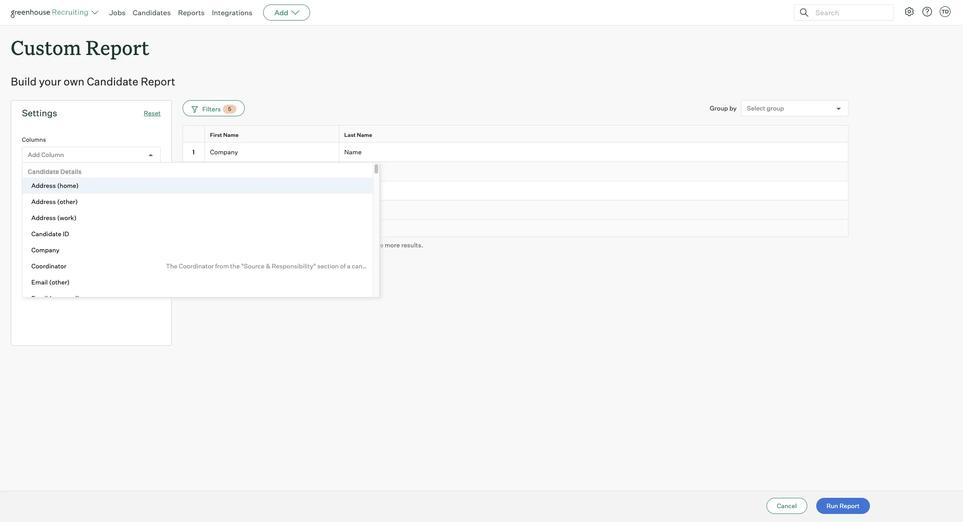 Task type: locate. For each thing, give the bounding box(es) containing it.
0 vertical spatial last name
[[345, 132, 373, 139]]

0 vertical spatial (other)
[[57, 198, 78, 206]]

last up address (work)
[[40, 202, 53, 210]]

0 vertical spatial the
[[336, 241, 345, 249]]

1 vertical spatial 5
[[292, 241, 295, 249]]

0 vertical spatial first
[[210, 132, 222, 139]]

2 row from the top
[[183, 143, 849, 162]]

report for custom report
[[86, 34, 149, 60]]

add for add
[[275, 8, 289, 17]]

1 horizontal spatial first name
[[210, 132, 239, 139]]

report inside the run report button
[[840, 503, 860, 510]]

group
[[710, 104, 729, 112]]

1 vertical spatial email
[[31, 295, 48, 303]]

add column
[[28, 151, 64, 159]]

first name column header
[[205, 126, 341, 145]]

address (other)
[[31, 198, 78, 206]]

coordinator up email (other)
[[31, 263, 66, 270]]

1 vertical spatial add
[[28, 151, 40, 159]]

add button
[[263, 4, 310, 21]]

(work)
[[57, 214, 77, 222]]

1 vertical spatial last
[[40, 202, 53, 210]]

0 horizontal spatial run
[[322, 241, 334, 249]]

reports
[[178, 8, 205, 17]]

company
[[210, 148, 238, 156], [31, 247, 59, 254]]

address
[[31, 182, 56, 190], [31, 198, 56, 206], [31, 214, 56, 222]]

0 vertical spatial address
[[31, 182, 56, 190]]

(other)
[[57, 198, 78, 206], [49, 279, 70, 286]]

1 horizontal spatial 5
[[292, 241, 295, 249]]

last name inside row
[[345, 132, 373, 139]]

1 horizontal spatial last
[[345, 132, 356, 139]]

address down candidate details
[[31, 182, 56, 190]]

column header
[[183, 126, 207, 145]]

first name
[[210, 132, 239, 139], [40, 179, 73, 186]]

address up address (work)
[[31, 198, 56, 206]]

3 address from the top
[[31, 214, 56, 222]]

company up tim on the left of the page
[[210, 148, 238, 156]]

candidate right own on the left of the page
[[87, 75, 138, 88]]

1 vertical spatial first
[[40, 179, 54, 186]]

1 address from the top
[[31, 182, 56, 190]]

candidate down address (work)
[[31, 230, 61, 238]]

email
[[31, 279, 48, 286], [31, 295, 48, 303]]

last name
[[345, 132, 373, 139], [40, 202, 72, 210]]

table
[[183, 125, 849, 237]]

row group
[[183, 143, 849, 220]]

table containing 1
[[183, 125, 849, 237]]

report
[[86, 34, 149, 60], [141, 75, 175, 88], [840, 503, 860, 510]]

4 row from the top
[[183, 181, 849, 201]]

0 horizontal spatial coordinator
[[31, 263, 66, 270]]

candidate
[[87, 75, 138, 88], [28, 168, 59, 176], [31, 230, 61, 238]]

0 horizontal spatial first
[[40, 179, 54, 186]]

first down candidate details
[[40, 179, 54, 186]]

(other) for address (other)
[[57, 198, 78, 206]]

1 horizontal spatial last name
[[345, 132, 373, 139]]

jobs
[[109, 8, 126, 17]]

address (work)
[[31, 214, 77, 222]]

of right section
[[340, 263, 346, 270]]

column header inside row
[[183, 126, 207, 145]]

row containing first name
[[183, 125, 849, 145]]

0 vertical spatial add
[[275, 8, 289, 17]]

the left report
[[336, 241, 345, 249]]

your
[[39, 75, 61, 88]]

0 vertical spatial report
[[86, 34, 149, 60]]

1 horizontal spatial run
[[827, 503, 839, 510]]

1 horizontal spatial first
[[210, 132, 222, 139]]

the right from
[[230, 263, 240, 270]]

1 horizontal spatial add
[[275, 8, 289, 17]]

0 vertical spatial 5
[[228, 106, 231, 113]]

&
[[266, 263, 271, 270]]

1 row from the top
[[183, 125, 849, 145]]

candidate details
[[28, 168, 82, 176]]

candidate for candidate id
[[31, 230, 61, 238]]

reset
[[144, 109, 161, 117]]

0 horizontal spatial a
[[242, 241, 245, 249]]

1 vertical spatial address
[[31, 198, 56, 206]]

(other) down the (home)
[[57, 198, 78, 206]]

report for run report
[[840, 503, 860, 510]]

1 horizontal spatial the
[[336, 241, 345, 249]]

0 vertical spatial of
[[285, 241, 290, 249]]

by
[[730, 104, 737, 112]]

address up candidate id
[[31, 214, 56, 222]]

coordinator
[[31, 263, 66, 270], [179, 263, 214, 270]]

test
[[210, 187, 223, 194]]

name
[[223, 132, 239, 139], [357, 132, 373, 139], [345, 148, 362, 156], [55, 179, 73, 186], [55, 202, 72, 210]]

2 vertical spatial candidate
[[31, 230, 61, 238]]

cancel button
[[767, 499, 808, 515]]

report
[[346, 241, 365, 249]]

columns
[[22, 136, 46, 143]]

first name down candidate details
[[40, 179, 73, 186]]

build
[[11, 75, 37, 88]]

add inside popup button
[[275, 8, 289, 17]]

0 horizontal spatial add
[[28, 151, 40, 159]]

tim
[[210, 168, 222, 175]]

0 horizontal spatial the
[[230, 263, 240, 270]]

5 right the filters
[[228, 106, 231, 113]]

row
[[183, 125, 849, 145], [183, 143, 849, 162], [183, 162, 849, 181], [183, 181, 849, 201], [183, 201, 849, 220]]

a left max
[[242, 241, 245, 249]]

coordinator down 'this'
[[179, 263, 214, 270]]

a
[[242, 241, 245, 249], [347, 263, 351, 270]]

1 horizontal spatial a
[[347, 263, 351, 270]]

3
[[192, 187, 196, 194]]

own
[[64, 75, 85, 88]]

filter image
[[190, 105, 198, 113]]

1 email from the top
[[31, 279, 48, 286]]

1 vertical spatial (other)
[[49, 279, 70, 286]]

1 horizontal spatial company
[[210, 148, 238, 156]]

0 vertical spatial first name
[[210, 132, 239, 139]]

company down candidate id
[[31, 247, 59, 254]]

1 vertical spatial report
[[141, 75, 175, 88]]

first name down the filters
[[210, 132, 239, 139]]

address for address (home)
[[31, 182, 56, 190]]

last
[[345, 132, 356, 139], [40, 202, 53, 210]]

of right number
[[285, 241, 290, 249]]

cell
[[183, 201, 205, 220], [205, 201, 340, 220], [340, 201, 849, 220]]

last up burton
[[345, 132, 356, 139]]

3 row from the top
[[183, 162, 849, 181]]

first inside 'column header'
[[210, 132, 222, 139]]

1 vertical spatial of
[[340, 263, 346, 270]]

1
[[192, 148, 195, 156]]

run inside button
[[827, 503, 839, 510]]

0 horizontal spatial last name
[[40, 202, 72, 210]]

last name up address (work)
[[40, 202, 72, 210]]

0 vertical spatial email
[[31, 279, 48, 286]]

0 vertical spatial last
[[345, 132, 356, 139]]

Search text field
[[814, 6, 886, 19]]

2 address from the top
[[31, 198, 56, 206]]

row group containing 1
[[183, 143, 849, 220]]

5
[[228, 106, 231, 113], [292, 241, 295, 249]]

0 horizontal spatial first name
[[40, 179, 73, 186]]

records.
[[297, 241, 321, 249]]

email (other)
[[31, 279, 70, 286]]

build your own candidate report
[[11, 75, 175, 88]]

0 vertical spatial company
[[210, 148, 238, 156]]

1 horizontal spatial coordinator
[[179, 263, 214, 270]]

(other) up 'email (personal)'
[[49, 279, 70, 286]]

candidates
[[133, 8, 171, 17]]

first
[[210, 132, 222, 139], [40, 179, 54, 186]]

reports link
[[178, 8, 205, 17]]

1 vertical spatial run
[[827, 503, 839, 510]]

0 horizontal spatial company
[[31, 247, 59, 254]]

custom report
[[11, 34, 149, 60]]

2 vertical spatial report
[[840, 503, 860, 510]]

td button
[[939, 4, 953, 19]]

1 vertical spatial first name
[[40, 179, 73, 186]]

email down email (other)
[[31, 295, 48, 303]]

first down the filters
[[210, 132, 222, 139]]

2
[[192, 168, 196, 175]]

1 vertical spatial the
[[230, 263, 240, 270]]

candidate down add column
[[28, 168, 59, 176]]

last name up burton
[[345, 132, 373, 139]]

email up 'email (personal)'
[[31, 279, 48, 286]]

address (home)
[[31, 182, 79, 190]]

of
[[285, 241, 290, 249], [340, 263, 346, 270]]

0 vertical spatial run
[[322, 241, 334, 249]]

add
[[275, 8, 289, 17], [28, 151, 40, 159]]

2 cell
[[183, 162, 205, 181]]

1 vertical spatial candidate
[[28, 168, 59, 176]]

5 left records.
[[292, 241, 295, 249]]

run
[[322, 241, 334, 249], [827, 503, 839, 510]]

(other) for email (other)
[[49, 279, 70, 286]]

preview
[[197, 241, 220, 249]]

responsibility"
[[272, 263, 316, 270]]

select
[[748, 105, 766, 112]]

the
[[336, 241, 345, 249], [230, 263, 240, 270]]

dummy
[[345, 187, 368, 194]]

2 email from the top
[[31, 295, 48, 303]]

first name inside 'column header'
[[210, 132, 239, 139]]

a left candidate's
[[347, 263, 351, 270]]

2 vertical spatial address
[[31, 214, 56, 222]]

section
[[318, 263, 339, 270]]



Task type: vqa. For each thing, say whether or not it's contained in the screenshot.
8th in
no



Task type: describe. For each thing, give the bounding box(es) containing it.
email for email (other)
[[31, 279, 48, 286]]

1 vertical spatial a
[[347, 263, 351, 270]]

this preview shows a max number of 5 records. run the report to see more results.
[[183, 241, 424, 249]]

group
[[767, 105, 785, 112]]

row containing 2
[[183, 162, 849, 181]]

row containing 1
[[183, 143, 849, 162]]

3 cell
[[183, 181, 205, 201]]

reset link
[[144, 109, 161, 117]]

integrations link
[[212, 8, 253, 17]]

address for address (other)
[[31, 198, 56, 206]]

"source
[[241, 263, 265, 270]]

email for email (personal)
[[31, 295, 48, 303]]

td button
[[941, 6, 951, 17]]

1 cell from the left
[[183, 201, 205, 220]]

first name for last name
[[40, 179, 73, 186]]

integrations
[[212, 8, 253, 17]]

1 coordinator from the left
[[31, 263, 66, 270]]

1 cell
[[183, 143, 205, 162]]

name inside row group
[[345, 148, 362, 156]]

0 horizontal spatial last
[[40, 202, 53, 210]]

add for add column
[[28, 151, 40, 159]]

(home)
[[57, 182, 79, 190]]

greenhouse recruiting image
[[11, 7, 91, 18]]

settings
[[22, 108, 57, 119]]

row containing 3
[[183, 181, 849, 201]]

first for company
[[210, 132, 222, 139]]

shows
[[222, 241, 240, 249]]

profile
[[388, 263, 406, 270]]

(personal)
[[49, 295, 80, 303]]

0 vertical spatial a
[[242, 241, 245, 249]]

candidate for candidate details
[[28, 168, 59, 176]]

address for address (work)
[[31, 214, 56, 222]]

run report
[[827, 503, 860, 510]]

run report button
[[817, 499, 871, 515]]

to
[[366, 241, 372, 249]]

candidate id
[[31, 230, 69, 238]]

see
[[373, 241, 384, 249]]

max
[[246, 241, 259, 249]]

details
[[60, 168, 82, 176]]

from
[[215, 263, 229, 270]]

results.
[[402, 241, 424, 249]]

5 row from the top
[[183, 201, 849, 220]]

id
[[63, 230, 69, 238]]

0 horizontal spatial 5
[[228, 106, 231, 113]]

td
[[942, 9, 950, 15]]

column
[[41, 151, 64, 159]]

1 vertical spatial last name
[[40, 202, 72, 210]]

name inside first name 'column header'
[[223, 132, 239, 139]]

0 horizontal spatial of
[[285, 241, 290, 249]]

first name for company
[[210, 132, 239, 139]]

select group
[[748, 105, 785, 112]]

0 vertical spatial candidate
[[87, 75, 138, 88]]

first for last name
[[40, 179, 54, 186]]

this
[[183, 241, 196, 249]]

number
[[260, 241, 283, 249]]

group by
[[710, 104, 737, 112]]

jobs link
[[109, 8, 126, 17]]

2 cell from the left
[[205, 201, 340, 220]]

candidate's
[[352, 263, 386, 270]]

last inside row
[[345, 132, 356, 139]]

email (personal)
[[31, 295, 80, 303]]

burton
[[345, 168, 365, 175]]

candidates link
[[133, 8, 171, 17]]

the
[[166, 263, 178, 270]]

more
[[385, 241, 400, 249]]

the coordinator from the "source & responsibility" section of a candidate's profile
[[166, 263, 406, 270]]

filters
[[202, 105, 221, 113]]

company inside row
[[210, 148, 238, 156]]

configure image
[[905, 6, 916, 17]]

3 cell from the left
[[340, 201, 849, 220]]

cancel
[[778, 503, 798, 510]]

1 horizontal spatial of
[[340, 263, 346, 270]]

2 coordinator from the left
[[179, 263, 214, 270]]

custom
[[11, 34, 81, 60]]

1 vertical spatial company
[[31, 247, 59, 254]]



